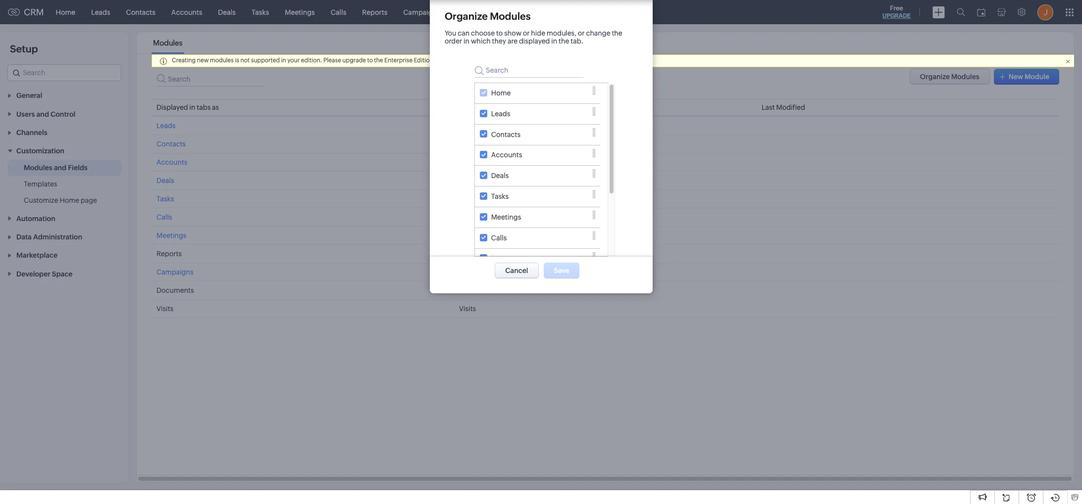 Task type: vqa. For each thing, say whether or not it's contained in the screenshot.
1st or
yes



Task type: describe. For each thing, give the bounding box(es) containing it.
2 horizontal spatial visits
[[509, 8, 526, 16]]

last modified
[[762, 104, 805, 111]]

enterprise
[[384, 57, 413, 64]]

search image
[[957, 8, 965, 16]]

they
[[492, 37, 506, 45]]

which
[[471, 37, 490, 45]]

projects link
[[534, 0, 576, 24]]

0 vertical spatial contacts link
[[118, 0, 163, 24]]

in right hide
[[551, 37, 557, 45]]

1 vertical spatial leads link
[[157, 122, 176, 130]]

you
[[445, 29, 456, 37]]

1 vertical spatial module
[[459, 104, 483, 111]]

meetings inside 'link'
[[285, 8, 315, 16]]

customization
[[16, 147, 64, 155]]

0 vertical spatial accounts link
[[163, 0, 210, 24]]

search element
[[951, 0, 971, 24]]

calendar image
[[977, 8, 986, 16]]

edition
[[501, 57, 520, 64]]

1 horizontal spatial campaigns link
[[395, 0, 448, 24]]

order
[[445, 37, 462, 45]]

free upgrade
[[883, 4, 911, 19]]

visits link
[[502, 0, 534, 24]]

templates link
[[24, 180, 57, 189]]

module inside button
[[1025, 73, 1050, 81]]

displayed
[[157, 104, 188, 111]]

contacts down displayed
[[157, 140, 186, 148]]

2 horizontal spatial campaigns
[[459, 268, 496, 276]]

free
[[890, 4, 903, 12]]

projects
[[542, 8, 568, 16]]

0 horizontal spatial campaigns link
[[157, 268, 193, 276]]

name
[[485, 104, 504, 111]]

customization button
[[0, 142, 129, 160]]

0 horizontal spatial the
[[374, 57, 383, 64]]

page
[[81, 197, 97, 205]]

create menu image
[[933, 6, 945, 18]]

1 horizontal spatial campaigns
[[403, 8, 440, 16]]

please
[[323, 57, 341, 64]]

as
[[212, 104, 219, 111]]

0 horizontal spatial deals link
[[157, 177, 174, 185]]

1 horizontal spatial the
[[559, 37, 569, 45]]

compare edition
[[474, 57, 520, 64]]

modules for modules and fields
[[24, 164, 52, 172]]

new module button
[[994, 69, 1060, 85]]

tabs
[[197, 104, 211, 111]]

are
[[507, 37, 517, 45]]

edition.
[[301, 57, 322, 64]]

0 horizontal spatial to
[[367, 57, 373, 64]]

home inside customization 'region'
[[60, 197, 79, 205]]

2 horizontal spatial the
[[612, 29, 622, 37]]

show
[[504, 29, 521, 37]]

is
[[235, 57, 239, 64]]

contacts inside "link"
[[126, 8, 155, 16]]

organize
[[445, 10, 488, 22]]

setup
[[10, 43, 38, 54]]

crm link
[[8, 7, 44, 17]]

compare
[[474, 57, 500, 64]]



Task type: locate. For each thing, give the bounding box(es) containing it.
displayed
[[519, 37, 550, 45]]

upgrade
[[883, 12, 911, 19]]

new module
[[1009, 73, 1050, 81]]

supported
[[251, 57, 280, 64]]

meetings link
[[277, 0, 323, 24], [157, 232, 186, 240]]

0 horizontal spatial meetings link
[[157, 232, 186, 240]]

0 vertical spatial meetings link
[[277, 0, 323, 24]]

calls link
[[323, 0, 354, 24], [157, 213, 172, 221]]

choose
[[471, 29, 495, 37]]

2 vertical spatial modules
[[24, 164, 52, 172]]

0 vertical spatial home
[[56, 8, 75, 16]]

modules and fields
[[24, 164, 88, 172]]

to right 'upgrade'
[[367, 57, 373, 64]]

0 horizontal spatial modules
[[24, 164, 52, 172]]

2 horizontal spatial modules
[[490, 10, 531, 22]]

profile element
[[1032, 0, 1060, 24]]

templates
[[24, 180, 57, 188]]

deals link
[[210, 0, 244, 24], [157, 177, 174, 185]]

Search text field
[[474, 60, 583, 78]]

1 vertical spatial calls link
[[157, 213, 172, 221]]

modules up creating
[[153, 39, 183, 47]]

modules up templates link
[[24, 164, 52, 172]]

compare edition link
[[474, 57, 520, 64]]

1 vertical spatial to
[[367, 57, 373, 64]]

customization region
[[0, 160, 129, 209]]

customize home page link
[[24, 196, 97, 206]]

modules up show
[[490, 10, 531, 22]]

0 vertical spatial calls link
[[323, 0, 354, 24]]

edition.
[[414, 57, 435, 64]]

1 vertical spatial tasks link
[[157, 195, 174, 203]]

calls
[[331, 8, 346, 16], [157, 213, 172, 221], [459, 213, 475, 221], [491, 234, 507, 242]]

meetings
[[285, 8, 315, 16], [491, 213, 521, 221], [157, 232, 186, 240], [459, 232, 489, 240]]

0 horizontal spatial module
[[459, 104, 483, 111]]

1 horizontal spatial visits
[[459, 305, 476, 313]]

1 horizontal spatial to
[[496, 29, 503, 37]]

1 horizontal spatial tasks link
[[244, 0, 277, 24]]

modules,
[[547, 29, 576, 37]]

modules
[[210, 57, 234, 64]]

reports
[[362, 8, 388, 16], [157, 250, 182, 258], [459, 250, 484, 258], [491, 255, 516, 263]]

contacts
[[126, 8, 155, 16], [491, 131, 520, 138], [157, 140, 186, 148], [459, 140, 489, 148]]

upgrade
[[342, 57, 366, 64]]

1 or from the left
[[523, 29, 530, 37]]

or left hide
[[523, 29, 530, 37]]

module
[[1025, 73, 1050, 81], [459, 104, 483, 111]]

or
[[523, 29, 530, 37], [578, 29, 585, 37]]

accounts
[[171, 8, 202, 16], [491, 151, 522, 159], [157, 159, 187, 166], [459, 159, 490, 166]]

or left change
[[578, 29, 585, 37]]

contacts down name
[[491, 131, 520, 138]]

new
[[197, 57, 209, 64]]

contacts link
[[118, 0, 163, 24], [157, 140, 186, 148]]

0 vertical spatial campaigns link
[[395, 0, 448, 24]]

Search text field
[[157, 69, 266, 87]]

home
[[56, 8, 75, 16], [491, 89, 511, 97], [60, 197, 79, 205]]

contacts link up modules link
[[118, 0, 163, 24]]

to inside you can choose to show or hide modules, or change the order in which they are displayed in the tab.
[[496, 29, 503, 37]]

create menu element
[[927, 0, 951, 24]]

home link
[[48, 0, 83, 24]]

creating
[[172, 57, 196, 64]]

module left name
[[459, 104, 483, 111]]

0 horizontal spatial leads link
[[83, 0, 118, 24]]

the right change
[[612, 29, 622, 37]]

0 vertical spatial leads link
[[83, 0, 118, 24]]

accounts link
[[163, 0, 210, 24], [157, 159, 187, 166]]

profile image
[[1038, 4, 1054, 20]]

documents
[[456, 8, 494, 16], [157, 287, 194, 295], [459, 287, 497, 295]]

0 vertical spatial module
[[1025, 73, 1050, 81]]

0 horizontal spatial campaigns
[[157, 268, 193, 276]]

leads link
[[83, 0, 118, 24], [157, 122, 176, 130]]

reports link
[[354, 0, 395, 24]]

0 horizontal spatial tasks link
[[157, 195, 174, 203]]

home left page
[[60, 197, 79, 205]]

creating new modules is not supported in your edition. please upgrade to the enterprise edition.
[[172, 57, 435, 64]]

new
[[1009, 73, 1024, 81]]

0 vertical spatial to
[[496, 29, 503, 37]]

1 horizontal spatial meetings link
[[277, 0, 323, 24]]

0 horizontal spatial visits
[[157, 305, 173, 313]]

deals
[[218, 8, 236, 16], [491, 172, 509, 180], [157, 177, 174, 185], [459, 177, 477, 185]]

last
[[762, 104, 775, 111]]

to left show
[[496, 29, 503, 37]]

tasks
[[252, 8, 269, 16], [491, 193, 509, 201], [157, 195, 174, 203], [459, 195, 477, 203]]

to
[[496, 29, 503, 37], [367, 57, 373, 64]]

2 or from the left
[[578, 29, 585, 37]]

1 horizontal spatial or
[[578, 29, 585, 37]]

organize modules
[[445, 10, 531, 22]]

home up name
[[491, 89, 511, 97]]

fields
[[68, 164, 88, 172]]

modules for modules
[[153, 39, 183, 47]]

visits
[[509, 8, 526, 16], [157, 305, 173, 313], [459, 305, 476, 313]]

0 vertical spatial deals link
[[210, 0, 244, 24]]

0 horizontal spatial or
[[523, 29, 530, 37]]

contacts link down displayed
[[157, 140, 186, 148]]

modules
[[490, 10, 531, 22], [153, 39, 183, 47], [24, 164, 52, 172]]

contacts down module name
[[459, 140, 489, 148]]

calls inside calls link
[[331, 8, 346, 16]]

1 vertical spatial campaigns link
[[157, 268, 193, 276]]

module right new
[[1025, 73, 1050, 81]]

crm
[[24, 7, 44, 17]]

0 horizontal spatial calls link
[[157, 213, 172, 221]]

leads
[[91, 8, 110, 16], [491, 110, 510, 118], [157, 122, 176, 130], [459, 122, 478, 130]]

customize
[[24, 197, 58, 205]]

tasks link
[[244, 0, 277, 24], [157, 195, 174, 203]]

1 horizontal spatial calls link
[[323, 0, 354, 24]]

modules link
[[152, 39, 184, 47]]

in left your
[[281, 57, 286, 64]]

in right the "order"
[[463, 37, 469, 45]]

0 vertical spatial modules
[[490, 10, 531, 22]]

1 vertical spatial modules
[[153, 39, 183, 47]]

modules inside customization 'region'
[[24, 164, 52, 172]]

change
[[586, 29, 610, 37]]

1 vertical spatial home
[[491, 89, 511, 97]]

in left tabs
[[189, 104, 195, 111]]

not
[[241, 57, 250, 64]]

1 horizontal spatial deals link
[[210, 0, 244, 24]]

1 horizontal spatial modules
[[153, 39, 183, 47]]

modified
[[776, 104, 805, 111]]

2 vertical spatial home
[[60, 197, 79, 205]]

1 vertical spatial accounts link
[[157, 159, 187, 166]]

hide
[[531, 29, 545, 37]]

the left enterprise
[[374, 57, 383, 64]]

1 vertical spatial contacts link
[[157, 140, 186, 148]]

module name
[[459, 104, 504, 111]]

campaigns
[[403, 8, 440, 16], [157, 268, 193, 276], [459, 268, 496, 276]]

reports inside reports link
[[362, 8, 388, 16]]

None button
[[910, 69, 990, 85], [495, 263, 539, 279], [910, 69, 990, 85], [495, 263, 539, 279]]

0 vertical spatial tasks link
[[244, 0, 277, 24]]

can
[[458, 29, 469, 37]]

tab.
[[570, 37, 583, 45]]

1 vertical spatial meetings link
[[157, 232, 186, 240]]

the left tab.
[[559, 37, 569, 45]]

1 horizontal spatial leads link
[[157, 122, 176, 130]]

contacts up modules link
[[126, 8, 155, 16]]

1 vertical spatial deals link
[[157, 177, 174, 185]]

home right crm
[[56, 8, 75, 16]]

the
[[612, 29, 622, 37], [559, 37, 569, 45], [374, 57, 383, 64]]

your
[[287, 57, 300, 64]]

you can choose to show or hide modules, or change the order in which they are displayed in the tab.
[[445, 29, 622, 45]]

and
[[54, 164, 66, 172]]

documents link
[[448, 0, 502, 24]]

customize home page
[[24, 197, 97, 205]]

modules and fields link
[[24, 163, 88, 173]]

1 horizontal spatial module
[[1025, 73, 1050, 81]]

in
[[463, 37, 469, 45], [551, 37, 557, 45], [281, 57, 286, 64], [189, 104, 195, 111]]

displayed in tabs as
[[157, 104, 219, 111]]

campaigns link
[[395, 0, 448, 24], [157, 268, 193, 276]]



